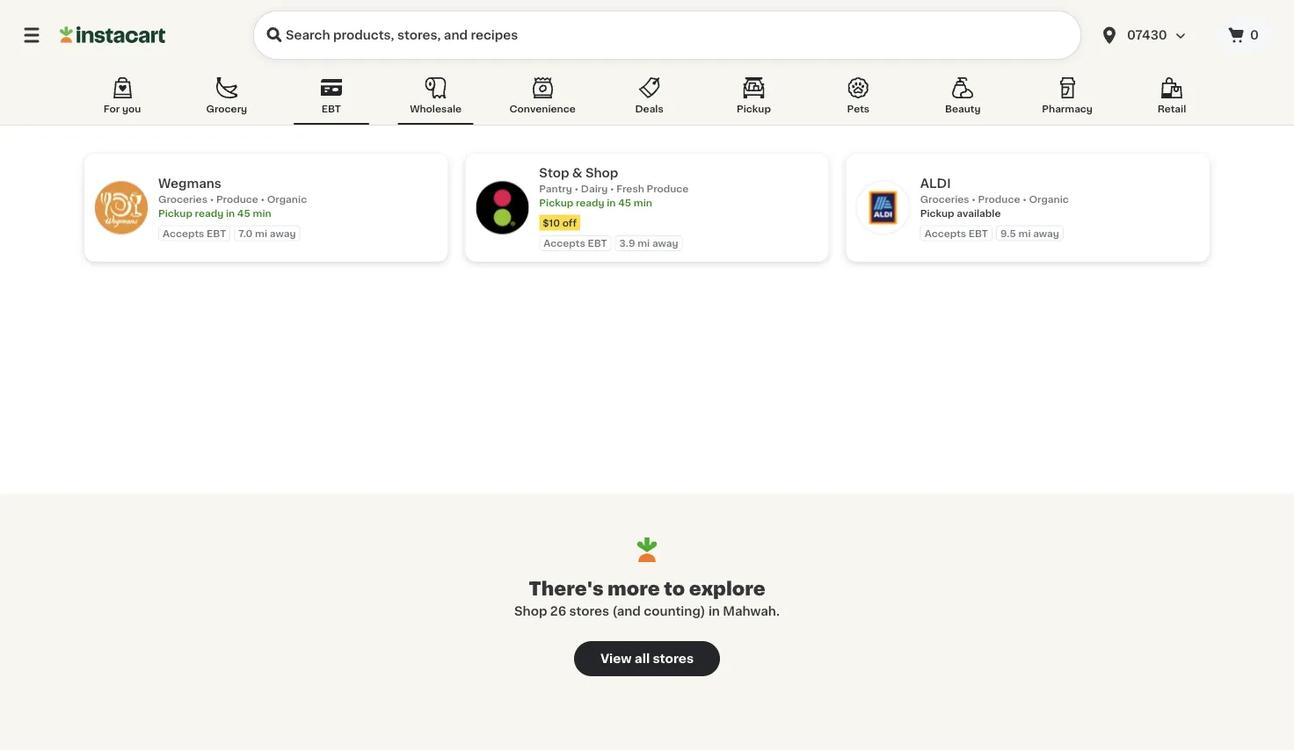 Task type: vqa. For each thing, say whether or not it's contained in the screenshot.
Shop categories tab list
yes



Task type: locate. For each thing, give the bounding box(es) containing it.
0 horizontal spatial produce
[[216, 195, 258, 204]]

0 horizontal spatial accepts
[[163, 228, 204, 238]]

accepts down wegmans
[[163, 228, 204, 238]]

stores inside "button"
[[653, 653, 694, 666]]

groceries inside aldi groceries • produce • organic pickup available
[[920, 195, 970, 204]]

1 horizontal spatial accepts
[[544, 239, 585, 248]]

2 horizontal spatial mi
[[1019, 228, 1031, 238]]

1 horizontal spatial mi
[[638, 239, 650, 248]]

07430
[[1127, 29, 1168, 41]]

1 horizontal spatial produce
[[647, 184, 689, 194]]

organic for aldi
[[1029, 195, 1069, 204]]

ready down wegmans
[[195, 209, 224, 218]]

accepts for aldi
[[925, 228, 966, 238]]

stores right the 26
[[569, 606, 609, 618]]

0 horizontal spatial away
[[270, 228, 296, 238]]

1 vertical spatial shop
[[514, 606, 547, 618]]

produce inside wegmans groceries • produce • organic pickup ready in 45 min
[[216, 195, 258, 204]]

7.0
[[239, 228, 253, 238]]

in inside stop & shop pantry • dairy • fresh produce pickup ready in 45 min
[[607, 198, 616, 208]]

0 horizontal spatial in
[[226, 209, 235, 218]]

organic inside aldi groceries • produce • organic pickup available
[[1029, 195, 1069, 204]]

pickup button
[[716, 74, 792, 125]]

stores right the all
[[653, 653, 694, 666]]

accepts
[[163, 228, 204, 238], [925, 228, 966, 238], [544, 239, 585, 248]]

ebt
[[322, 104, 341, 114], [207, 228, 226, 238], [969, 228, 988, 238], [588, 239, 607, 248]]

convenience button
[[503, 74, 583, 125]]

organic up 7.0 mi away
[[267, 195, 307, 204]]

organic
[[267, 195, 307, 204], [1029, 195, 1069, 204]]

2 vertical spatial in
[[709, 606, 720, 618]]

1 horizontal spatial organic
[[1029, 195, 1069, 204]]

2 groceries from the left
[[920, 195, 970, 204]]

you
[[122, 104, 141, 114]]

produce up 'available'
[[978, 195, 1020, 204]]

in inside there's more to explore shop 26 stores (and counting) in mahwah.
[[709, 606, 720, 618]]

2 horizontal spatial away
[[1033, 228, 1060, 238]]

shop
[[586, 167, 618, 179], [514, 606, 547, 618]]

pickup inside aldi groceries • produce • organic pickup available
[[920, 209, 955, 218]]

all
[[635, 653, 650, 666]]

for you
[[103, 104, 141, 114]]

more
[[608, 580, 660, 598]]

produce up 7.0
[[216, 195, 258, 204]]

mi right 9.5
[[1019, 228, 1031, 238]]

1 organic from the left
[[267, 195, 307, 204]]

in inside wegmans groceries • produce • organic pickup ready in 45 min
[[226, 209, 235, 218]]

45
[[618, 198, 632, 208], [237, 209, 250, 218]]

• down &
[[575, 184, 579, 194]]

convenience
[[510, 104, 576, 114]]

0 vertical spatial shop
[[586, 167, 618, 179]]

produce right fresh
[[647, 184, 689, 194]]

0 horizontal spatial min
[[253, 209, 271, 218]]

ready inside wegmans groceries • produce • organic pickup ready in 45 min
[[195, 209, 224, 218]]

2 horizontal spatial accepts
[[925, 228, 966, 238]]

produce
[[647, 184, 689, 194], [216, 195, 258, 204], [978, 195, 1020, 204]]

min up 7.0 mi away
[[253, 209, 271, 218]]

groceries for aldi
[[920, 195, 970, 204]]

shop up dairy at top
[[586, 167, 618, 179]]

shop left the 26
[[514, 606, 547, 618]]

1 horizontal spatial stores
[[653, 653, 694, 666]]

1 vertical spatial min
[[253, 209, 271, 218]]

organic inside wegmans groceries • produce • organic pickup ready in 45 min
[[267, 195, 307, 204]]

accepts down $10 off
[[544, 239, 585, 248]]

ready inside stop & shop pantry • dairy • fresh produce pickup ready in 45 min
[[576, 198, 605, 208]]

0 horizontal spatial organic
[[267, 195, 307, 204]]

deals
[[635, 104, 664, 114]]

produce inside aldi groceries • produce • organic pickup available
[[978, 195, 1020, 204]]

for you button
[[84, 74, 160, 125]]

groceries down wegmans
[[158, 195, 208, 204]]

there's
[[529, 580, 604, 598]]

0 vertical spatial stores
[[569, 606, 609, 618]]

&
[[572, 167, 583, 179]]

groceries
[[158, 195, 208, 204], [920, 195, 970, 204]]

• up 7.0 mi away
[[261, 195, 265, 204]]

to
[[664, 580, 685, 598]]

• up 9.5 mi away
[[1023, 195, 1027, 204]]

0 horizontal spatial ready
[[195, 209, 224, 218]]

accepts ebt
[[163, 228, 226, 238], [925, 228, 988, 238], [544, 239, 607, 248]]

accepts ebt down wegmans
[[163, 228, 226, 238]]

mi
[[255, 228, 267, 238], [1019, 228, 1031, 238], [638, 239, 650, 248]]

1 horizontal spatial in
[[607, 198, 616, 208]]

accepts ebt down off
[[544, 239, 607, 248]]

beauty button
[[925, 74, 1001, 125]]

1 horizontal spatial ready
[[576, 198, 605, 208]]

ready
[[576, 198, 605, 208], [195, 209, 224, 218]]

ebt for 7.0 mi away
[[207, 228, 226, 238]]

stores
[[569, 606, 609, 618], [653, 653, 694, 666]]

0 vertical spatial 45
[[618, 198, 632, 208]]

0
[[1251, 29, 1259, 41]]

away right 9.5
[[1033, 228, 1060, 238]]

0 horizontal spatial shop
[[514, 606, 547, 618]]

stop & shop image
[[476, 182, 529, 234]]

3.9 mi away
[[620, 239, 679, 248]]

min down fresh
[[634, 198, 652, 208]]

2 horizontal spatial produce
[[978, 195, 1020, 204]]

1 horizontal spatial accepts ebt
[[544, 239, 607, 248]]

45 down fresh
[[618, 198, 632, 208]]

None search field
[[253, 11, 1082, 60]]

1 vertical spatial 45
[[237, 209, 250, 218]]

away right 3.9
[[652, 239, 679, 248]]

min
[[634, 198, 652, 208], [253, 209, 271, 218]]

min inside stop & shop pantry • dairy • fresh produce pickup ready in 45 min
[[634, 198, 652, 208]]

there's more to explore shop 26 stores (and counting) in mahwah.
[[514, 580, 780, 618]]

pickup
[[737, 104, 771, 114], [539, 198, 574, 208], [158, 209, 193, 218], [920, 209, 955, 218]]

1 horizontal spatial 45
[[618, 198, 632, 208]]

0 vertical spatial min
[[634, 198, 652, 208]]

1 vertical spatial ready
[[195, 209, 224, 218]]

groceries down aldi at right
[[920, 195, 970, 204]]

groceries for wegmans
[[158, 195, 208, 204]]

ready down dairy at top
[[576, 198, 605, 208]]

•
[[575, 184, 579, 194], [610, 184, 614, 194], [210, 195, 214, 204], [261, 195, 265, 204], [972, 195, 976, 204], [1023, 195, 1027, 204]]

produce for aldi
[[978, 195, 1020, 204]]

0 horizontal spatial 45
[[237, 209, 250, 218]]

1 horizontal spatial groceries
[[920, 195, 970, 204]]

1 groceries from the left
[[158, 195, 208, 204]]

view all stores button
[[574, 642, 720, 677]]

2 organic from the left
[[1029, 195, 1069, 204]]

view
[[601, 653, 632, 666]]

1 horizontal spatial min
[[634, 198, 652, 208]]

0 vertical spatial ready
[[576, 198, 605, 208]]

away right 7.0
[[270, 228, 296, 238]]

accepts down 'available'
[[925, 228, 966, 238]]

1 vertical spatial stores
[[653, 653, 694, 666]]

mi right 7.0
[[255, 228, 267, 238]]

mi right 3.9
[[638, 239, 650, 248]]

ebt button
[[293, 74, 369, 125]]

aldi
[[920, 177, 951, 190]]

produce for wegmans
[[216, 195, 258, 204]]

accepts ebt down 'available'
[[925, 228, 988, 238]]

ebt for 9.5 mi away
[[969, 228, 988, 238]]

0 vertical spatial in
[[607, 198, 616, 208]]

0 horizontal spatial mi
[[255, 228, 267, 238]]

organic up 9.5 mi away
[[1029, 195, 1069, 204]]

groceries inside wegmans groceries • produce • organic pickup ready in 45 min
[[158, 195, 208, 204]]

0 horizontal spatial accepts ebt
[[163, 228, 226, 238]]

in
[[607, 198, 616, 208], [226, 209, 235, 218], [709, 606, 720, 618]]

1 vertical spatial in
[[226, 209, 235, 218]]

ebt for 3.9 mi away
[[588, 239, 607, 248]]

0 horizontal spatial groceries
[[158, 195, 208, 204]]

1 horizontal spatial shop
[[586, 167, 618, 179]]

7.0 mi away
[[239, 228, 296, 238]]

produce inside stop & shop pantry • dairy • fresh produce pickup ready in 45 min
[[647, 184, 689, 194]]

45 up 7.0
[[237, 209, 250, 218]]

45 inside stop & shop pantry • dairy • fresh produce pickup ready in 45 min
[[618, 198, 632, 208]]

view all stores
[[601, 653, 694, 666]]

away
[[270, 228, 296, 238], [1033, 228, 1060, 238], [652, 239, 679, 248]]

2 horizontal spatial in
[[709, 606, 720, 618]]

0 horizontal spatial stores
[[569, 606, 609, 618]]

2 horizontal spatial accepts ebt
[[925, 228, 988, 238]]



Task type: describe. For each thing, give the bounding box(es) containing it.
mahwah.
[[723, 606, 780, 618]]

off
[[563, 218, 577, 228]]

aldi image
[[857, 182, 910, 234]]

shop inside stop & shop pantry • dairy • fresh produce pickup ready in 45 min
[[586, 167, 618, 179]]

organic for wegmans
[[267, 195, 307, 204]]

pharmacy button
[[1030, 74, 1105, 125]]

3.9
[[620, 239, 635, 248]]

stop
[[539, 167, 569, 179]]

9.5
[[1001, 228, 1016, 238]]

wegmans
[[158, 177, 221, 190]]

stores inside there's more to explore shop 26 stores (and counting) in mahwah.
[[569, 606, 609, 618]]

07430 button
[[1089, 11, 1215, 60]]

$10 off
[[543, 218, 577, 228]]

explore
[[689, 580, 766, 598]]

pets button
[[821, 74, 896, 125]]

away for aldi
[[1033, 228, 1060, 238]]

aldi groceries • produce • organic pickup available
[[920, 177, 1069, 218]]

• right dairy at top
[[610, 184, 614, 194]]

dairy
[[581, 184, 608, 194]]

shop categories tab list
[[84, 74, 1210, 125]]

grocery button
[[189, 74, 265, 125]]

0 button
[[1215, 18, 1273, 53]]

accepts ebt for aldi
[[925, 228, 988, 238]]

accepts for wegmans
[[163, 228, 204, 238]]

pickup inside button
[[737, 104, 771, 114]]

1 horizontal spatial away
[[652, 239, 679, 248]]

available
[[957, 209, 1001, 218]]

07430 button
[[1099, 11, 1205, 60]]

mi for aldi
[[1019, 228, 1031, 238]]

away for wegmans
[[270, 228, 296, 238]]

deals button
[[612, 74, 687, 125]]

accepts ebt for wegmans
[[163, 228, 226, 238]]

pickup inside stop & shop pantry • dairy • fresh produce pickup ready in 45 min
[[539, 198, 574, 208]]

Search field
[[253, 11, 1082, 60]]

pickup inside wegmans groceries • produce • organic pickup ready in 45 min
[[158, 209, 193, 218]]

retail
[[1158, 104, 1187, 114]]

wholesale button
[[398, 74, 474, 125]]

instacart image
[[60, 25, 165, 46]]

fresh
[[617, 184, 644, 194]]

(and
[[612, 606, 641, 618]]

• down wegmans
[[210, 195, 214, 204]]

26
[[550, 606, 566, 618]]

$10
[[543, 218, 560, 228]]

view all stores link
[[574, 642, 720, 677]]

mi for wegmans
[[255, 228, 267, 238]]

grocery
[[206, 104, 247, 114]]

for
[[103, 104, 120, 114]]

pets
[[847, 104, 870, 114]]

retail button
[[1134, 74, 1210, 125]]

pharmacy
[[1042, 104, 1093, 114]]

wegmans image
[[95, 182, 148, 234]]

beauty
[[945, 104, 981, 114]]

counting)
[[644, 606, 706, 618]]

9.5 mi away
[[1001, 228, 1060, 238]]

pantry
[[539, 184, 572, 194]]

ebt inside button
[[322, 104, 341, 114]]

min inside wegmans groceries • produce • organic pickup ready in 45 min
[[253, 209, 271, 218]]

wegmans groceries • produce • organic pickup ready in 45 min
[[158, 177, 307, 218]]

wholesale
[[410, 104, 462, 114]]

stop & shop pantry • dairy • fresh produce pickup ready in 45 min
[[539, 167, 689, 208]]

shop inside there's more to explore shop 26 stores (and counting) in mahwah.
[[514, 606, 547, 618]]

45 inside wegmans groceries • produce • organic pickup ready in 45 min
[[237, 209, 250, 218]]

• up 'available'
[[972, 195, 976, 204]]



